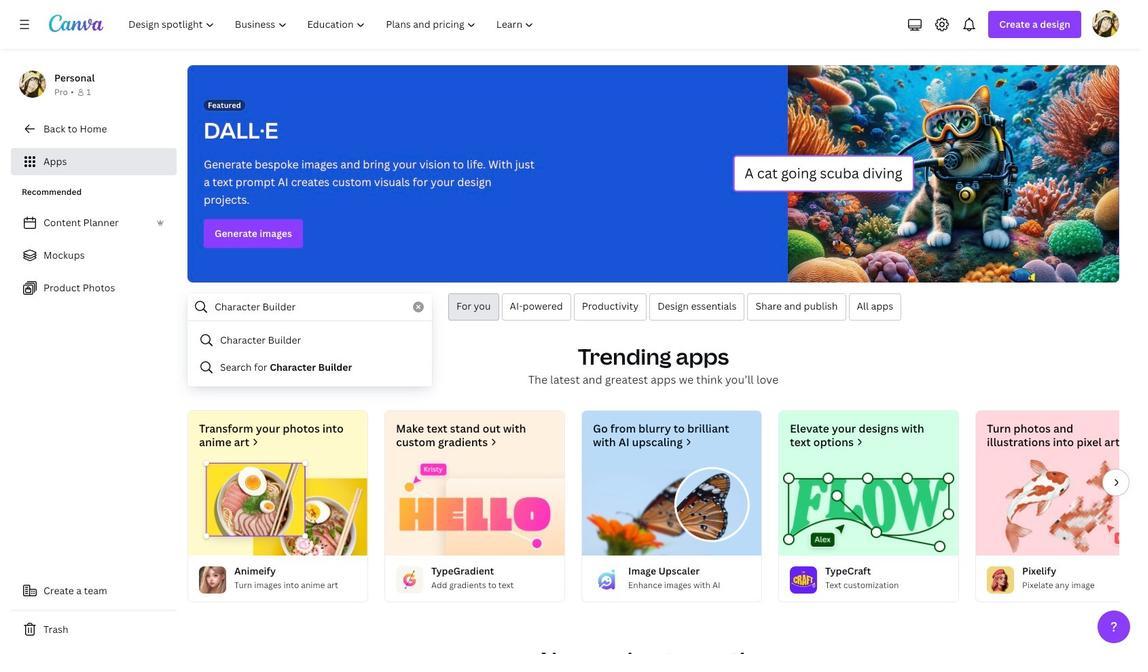 Task type: describe. For each thing, give the bounding box(es) containing it.
1 vertical spatial image upscaler image
[[593, 567, 620, 594]]

1 vertical spatial typegradient image
[[396, 567, 423, 594]]

0 vertical spatial animeify image
[[188, 460, 368, 556]]

typecraft image
[[790, 567, 818, 594]]

stephanie aranda image
[[1093, 10, 1120, 37]]

0 vertical spatial typegradient image
[[385, 460, 565, 556]]

typecraft image
[[779, 460, 959, 556]]

an image with a cursor next to a text box containing the prompt "a cat going scuba diving" to generate an image. the generated image of a cat doing scuba diving is behind the text box. image
[[733, 65, 1120, 283]]

0 vertical spatial pixelify image
[[977, 460, 1142, 556]]

0 vertical spatial image upscaler image
[[582, 460, 762, 556]]



Task type: locate. For each thing, give the bounding box(es) containing it.
menu
[[188, 327, 432, 381]]

top level navigation element
[[120, 11, 546, 38]]

Input field to search for apps search field
[[215, 294, 405, 320]]

typegradient image
[[385, 460, 565, 556], [396, 567, 423, 594]]

pixelify image
[[977, 460, 1142, 556], [987, 567, 1015, 594]]

list
[[11, 209, 177, 302]]

image upscaler image
[[582, 460, 762, 556], [593, 567, 620, 594]]

animeify image
[[188, 460, 368, 556], [199, 567, 226, 594]]

1 vertical spatial pixelify image
[[987, 567, 1015, 594]]

1 vertical spatial animeify image
[[199, 567, 226, 594]]



Task type: vqa. For each thing, say whether or not it's contained in the screenshot.
An Image With A Cursor Next To A Text Box Containing The Prompt "A Cat Going Scuba Diving" To Generate An Image. The Generated Image Of A Cat Doing Scuba Diving Is Behind The Text Box.
yes



